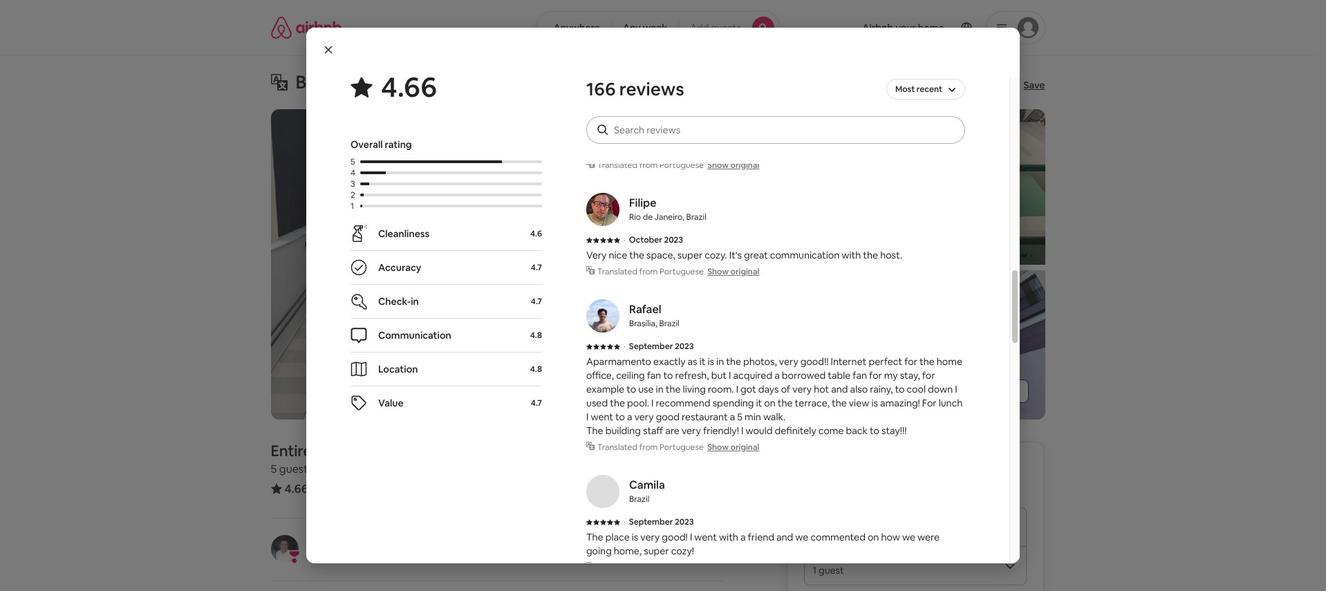 Task type: locate. For each thing, give the bounding box(es) containing it.
guests inside entire loft in bom retiro, brazil 5 guests
[[279, 462, 313, 477]]

· october 2023 for filipe
[[624, 234, 683, 246]]

0 horizontal spatial it
[[700, 356, 706, 368]]

i up cozy!
[[690, 531, 693, 544]]

2 september from the top
[[629, 517, 673, 528]]

bom retiro, expo center norte, allianz stadium. image 5 image
[[857, 270, 1046, 420]]

3 original from the top
[[731, 442, 760, 453]]

translated down quiet
[[598, 160, 638, 171]]

check-
[[378, 295, 411, 308]]

with left host.
[[842, 249, 861, 261]]

2 horizontal spatial 5
[[738, 411, 743, 423]]

camila image
[[587, 475, 620, 508], [587, 475, 620, 508]]

1 vertical spatial guests
[[279, 462, 313, 477]]

service.
[[805, 142, 839, 155]]

3 from from the top
[[640, 442, 658, 453]]

2 translated from portuguese show original from the top
[[598, 266, 760, 277]]

i down used
[[587, 411, 589, 423]]

rating
[[385, 138, 412, 151]]

center
[[444, 71, 503, 94]]

4.66 down the entire
[[285, 481, 308, 497]]

add guests button
[[679, 11, 780, 44]]

none search field containing anywhere
[[536, 11, 780, 44]]

1 horizontal spatial guests
[[711, 21, 741, 34]]

4.7 for value
[[531, 398, 542, 409]]

reviews
[[620, 77, 685, 101]]

4.66 up rating
[[381, 69, 437, 105]]

guests inside add guests button
[[711, 21, 741, 34]]

anywhere
[[554, 21, 600, 34]]

and inside "the place is very good! i went with a friend and we commented on how we were going home, super cozy!"
[[777, 531, 794, 544]]

0 vertical spatial · september 2023
[[624, 341, 694, 352]]

2 portuguese from the top
[[660, 266, 704, 277]]

2 · september 2023 from the top
[[624, 517, 694, 528]]

september for rafael
[[629, 341, 673, 352]]

· left years
[[363, 552, 365, 564]]

1 vertical spatial with
[[719, 531, 739, 544]]

2 down 4
[[351, 190, 355, 201]]

1 vertical spatial on
[[868, 531, 879, 544]]

the left host.
[[863, 249, 879, 261]]

campos,
[[681, 105, 715, 116]]

1 vertical spatial bom
[[358, 441, 390, 461]]

bom
[[296, 71, 334, 94], [358, 441, 390, 461]]

from down easily
[[640, 160, 658, 171]]

1 vertical spatial retiro,
[[394, 441, 439, 461]]

· up place
[[624, 517, 626, 528]]

and
[[633, 142, 650, 155], [832, 383, 848, 396], [777, 531, 794, 544]]

0 vertical spatial october
[[629, 128, 663, 139]]

3 translated from portuguese show original from the top
[[598, 442, 760, 453]]

rio
[[629, 212, 641, 223]]

0 horizontal spatial on
[[765, 397, 776, 409]]

brazil inside "filipe rio de janeiro, brazil"
[[687, 212, 707, 223]]

october for filipe
[[629, 234, 663, 246]]

2 from from the top
[[640, 266, 658, 277]]

1 vertical spatial 4.7
[[531, 296, 542, 307]]

translated down nice
[[598, 266, 638, 277]]

and right quiet
[[633, 142, 650, 155]]

fan
[[647, 369, 662, 382], [853, 369, 867, 382]]

in inside entire loft in bom retiro, brazil 5 guests
[[343, 441, 355, 461]]

4.66 inside dialog
[[381, 69, 437, 105]]

a left friend
[[741, 531, 746, 544]]

brazil
[[717, 105, 737, 116], [687, 212, 707, 223], [659, 318, 680, 329], [442, 441, 480, 461], [629, 494, 650, 505]]

for up stay,
[[905, 356, 918, 368]]

0 horizontal spatial with
[[719, 531, 739, 544]]

portuguese down located.
[[660, 160, 704, 171]]

is down rainy,
[[872, 397, 879, 409]]

1 vertical spatial 2
[[367, 552, 373, 564]]

the up going
[[587, 531, 604, 544]]

to right back
[[870, 425, 880, 437]]

0 vertical spatial original
[[731, 160, 760, 171]]

brazil inside entire loft in bom retiro, brazil 5 guests
[[442, 441, 480, 461]]

and down 'table' in the bottom right of the page
[[832, 383, 848, 396]]

2 show original button from the top
[[708, 266, 760, 277]]

with left friend
[[719, 531, 739, 544]]

spending
[[713, 397, 754, 409]]

1 vertical spatial the
[[587, 531, 604, 544]]

0 horizontal spatial 2
[[351, 190, 355, 201]]

for up rainy,
[[870, 369, 882, 382]]

location
[[378, 363, 418, 376]]

original down the would
[[731, 442, 760, 453]]

check-in
[[378, 295, 419, 308]]

sao
[[629, 105, 644, 116]]

show original button down it's
[[708, 266, 760, 277]]

1 portuguese from the top
[[660, 160, 704, 171]]

very nice the space, super cozy. it's great communication with the host.
[[587, 249, 903, 261]]

is up but
[[708, 356, 715, 368]]

commented
[[811, 531, 866, 544]]

1 vertical spatial and
[[832, 383, 848, 396]]

5 inside aparmamento exactly as it is in the photos, very good!! internet perfect for the home office, ceiling fan to refresh, but i acquired a borrowed table fan for my stay, for example to use in the living room. i got days of very hot and also rainy, to cool down i used the pool. i recommend spending it on the terrace, the view is amazing! for lunch i went to a very good restaurant a 5 min walk. the building staff are very friendly! i would definitely come back to stay!!!
[[738, 411, 743, 423]]

september up good!
[[629, 517, 673, 528]]

come
[[819, 425, 844, 437]]

0 horizontal spatial super
[[644, 545, 669, 558]]

1 · october 2023 from the top
[[624, 128, 683, 139]]

september
[[629, 341, 673, 352], [629, 517, 673, 528]]

5 up 3
[[351, 156, 355, 167]]

2 october from the top
[[629, 234, 663, 246]]

0 horizontal spatial guests
[[279, 462, 313, 477]]

1 vertical spatial went
[[695, 531, 717, 544]]

0 horizontal spatial 5
[[271, 462, 277, 477]]

on left how
[[868, 531, 879, 544]]

4.66 dialog
[[306, 28, 1020, 573]]

0 horizontal spatial went
[[591, 411, 614, 423]]

· up aparmamento
[[624, 341, 626, 352]]

· september 2023 for camila
[[624, 517, 694, 528]]

1
[[351, 201, 354, 212]]

· up quiet
[[624, 128, 626, 139]]

2023
[[664, 128, 683, 139], [664, 234, 683, 246], [675, 341, 694, 352], [675, 517, 694, 528]]

1 vertical spatial show original button
[[708, 266, 760, 277]]

recent
[[917, 84, 943, 95]]

douglas sao jose dos campos, brazil
[[629, 89, 737, 116]]

rainy,
[[870, 383, 893, 396]]

it right as
[[700, 356, 706, 368]]

photos,
[[744, 356, 777, 368]]

retiro, down "value" at the bottom left of page
[[394, 441, 439, 461]]

2
[[351, 190, 355, 201], [367, 552, 373, 564]]

show for filipe
[[708, 266, 729, 277]]

walk.
[[764, 411, 786, 423]]

original down very nice the space, super cozy. it's great communication with the host.
[[731, 266, 760, 277]]

went down used
[[591, 411, 614, 423]]

sofá bi cama, acomoda duas pessoas. image
[[664, 270, 852, 420]]

guests right add
[[711, 21, 741, 34]]

0 vertical spatial show original button
[[708, 160, 760, 171]]

1 vertical spatial october
[[629, 234, 663, 246]]

Search reviews, Press 'Enter' to search text field
[[614, 123, 952, 137]]

1 vertical spatial 4.8
[[530, 364, 542, 375]]

2 original from the top
[[731, 266, 760, 277]]

loft
[[315, 441, 340, 461]]

4 from from the top
[[640, 562, 658, 573]]

4
[[351, 167, 356, 178]]

· for filipe
[[624, 234, 626, 246]]

the up stay,
[[920, 356, 935, 368]]

very down the pool.
[[635, 411, 654, 423]]

table
[[828, 369, 851, 382]]

1 horizontal spatial is
[[708, 356, 715, 368]]

0 vertical spatial translated from portuguese show original
[[598, 160, 760, 171]]

i left the would
[[742, 425, 744, 437]]

the
[[630, 249, 645, 261], [863, 249, 879, 261], [726, 356, 742, 368], [920, 356, 935, 368], [666, 383, 681, 396], [610, 397, 625, 409], [778, 397, 793, 409], [832, 397, 847, 409]]

0 vertical spatial super
[[678, 249, 703, 261]]

translated down building
[[598, 442, 638, 453]]

166 reviews
[[587, 77, 685, 101]]

show original button down friendly!
[[708, 442, 760, 453]]

3 translated from the top
[[598, 442, 638, 453]]

1 the from the top
[[587, 425, 604, 437]]

the down of
[[778, 397, 793, 409]]

original down excellent
[[731, 160, 760, 171]]

3 show original button from the top
[[708, 442, 760, 453]]

3 4.7 from the top
[[531, 398, 542, 409]]

september up exactly
[[629, 341, 673, 352]]

original
[[731, 160, 760, 171], [731, 266, 760, 277], [731, 442, 760, 453]]

went inside aparmamento exactly as it is in the photos, very good!! internet perfect for the home office, ceiling fan to refresh, but i acquired a borrowed table fan for my stay, for example to use in the living room. i got days of very hot and also rainy, to cool down i used the pool. i recommend spending it on the terrace, the view is amazing! for lunch i went to a very good restaurant a 5 min walk. the building staff are very friendly! i would definitely come back to stay!!!
[[591, 411, 614, 423]]

translated
[[598, 160, 638, 171], [598, 266, 638, 277], [598, 442, 638, 453], [598, 562, 638, 573]]

show down friendly!
[[708, 442, 729, 453]]

· october 2023 up space,
[[624, 234, 683, 246]]

0 vertical spatial on
[[765, 397, 776, 409]]

fan up also
[[853, 369, 867, 382]]

a
[[775, 369, 780, 382], [627, 411, 633, 423], [730, 411, 735, 423], [741, 531, 746, 544]]

how
[[882, 531, 900, 544]]

acquired
[[734, 369, 773, 382]]

a down spending
[[730, 411, 735, 423]]

1 horizontal spatial 5
[[351, 156, 355, 167]]

2 vertical spatial 5
[[271, 462, 277, 477]]

portuguese
[[660, 160, 704, 171], [660, 266, 704, 277], [660, 442, 704, 453], [660, 562, 704, 573]]

staff
[[643, 425, 664, 437]]

october up easily
[[629, 128, 663, 139]]

0 vertical spatial september
[[629, 341, 673, 352]]

october for douglas
[[629, 128, 663, 139]]

friendly!
[[703, 425, 739, 437]]

1 september from the top
[[629, 341, 673, 352]]

my
[[885, 369, 898, 382]]

use
[[639, 383, 654, 396]]

the right nice
[[630, 249, 645, 261]]

1 vertical spatial september
[[629, 517, 673, 528]]

i right but
[[729, 369, 731, 382]]

is inside "the place is very good! i went with a friend and we commented on how we were going home, super cozy!"
[[632, 531, 639, 544]]

show down stay quiet and easily located. excellent custodian service.
[[708, 160, 729, 171]]

very down borrowed
[[793, 383, 812, 396]]

2 vertical spatial original
[[731, 442, 760, 453]]

1 horizontal spatial on
[[868, 531, 879, 544]]

1 vertical spatial translated from portuguese show original
[[598, 266, 760, 277]]

portuguese down cozy!
[[660, 562, 704, 573]]

douglas image
[[587, 86, 620, 120], [587, 86, 620, 120]]

for
[[905, 356, 918, 368], [870, 369, 882, 382], [923, 369, 936, 382]]

retiro,
[[338, 71, 393, 94], [394, 441, 439, 461]]

retiro, inside entire loft in bom retiro, brazil 5 guests
[[394, 441, 439, 461]]

stay
[[587, 142, 606, 155]]

october up space,
[[629, 234, 663, 246]]

· september 2023 up exactly
[[624, 341, 694, 352]]

1 vertical spatial · october 2023
[[624, 234, 683, 246]]

0 vertical spatial 4.8
[[530, 330, 542, 341]]

0 vertical spatial guests
[[711, 21, 741, 34]]

translated from portuguese show original down are
[[598, 442, 760, 453]]

2 vertical spatial is
[[632, 531, 639, 544]]

is up home,
[[632, 531, 639, 544]]

located.
[[679, 142, 715, 155]]

the down used
[[587, 425, 604, 437]]

from for douglas
[[640, 160, 658, 171]]

2 vertical spatial show original button
[[708, 442, 760, 453]]

recommend
[[656, 397, 711, 409]]

1 translated from the top
[[598, 160, 638, 171]]

1 show original button from the top
[[708, 160, 760, 171]]

2 vertical spatial translated from portuguese show original
[[598, 442, 760, 453]]

4.8
[[530, 330, 542, 341], [530, 364, 542, 375]]

1 october from the top
[[629, 128, 663, 139]]

0 horizontal spatial is
[[632, 531, 639, 544]]

1 4.8 from the top
[[530, 330, 542, 341]]

good
[[656, 411, 680, 423]]

show original button down excellent
[[708, 160, 760, 171]]

amazing!
[[881, 397, 921, 409]]

of
[[781, 383, 791, 396]]

1 vertical spatial it
[[756, 397, 762, 409]]

de
[[643, 212, 653, 223]]

for up down
[[923, 369, 936, 382]]

bom right loft
[[358, 441, 390, 461]]

1 horizontal spatial bom
[[358, 441, 390, 461]]

to up building
[[616, 411, 625, 423]]

translated from portuguese show original down space,
[[598, 266, 760, 277]]

0 vertical spatial the
[[587, 425, 604, 437]]

any week
[[623, 21, 668, 34]]

1 from from the top
[[640, 160, 658, 171]]

translated down home,
[[598, 562, 638, 573]]

from down space,
[[640, 266, 658, 277]]

2 translated from the top
[[598, 266, 638, 277]]

brazil inside douglas sao jose dos campos, brazil
[[717, 105, 737, 116]]

2023 for filipe
[[664, 234, 683, 246]]

the inside aparmamento exactly as it is in the photos, very good!! internet perfect for the home office, ceiling fan to refresh, but i acquired a borrowed table fan for my stay, for example to use in the living room. i got days of very hot and also rainy, to cool down i used the pool. i recommend spending it on the terrace, the view is amazing! for lunch i went to a very good restaurant a 5 min walk. the building staff are very friendly! i would definitely come back to stay!!!
[[587, 425, 604, 437]]

2 vertical spatial 4.7
[[531, 398, 542, 409]]

brazil inside camila brazil
[[629, 494, 650, 505]]

on inside "the place is very good! i went with a friend and we commented on how we were going home, super cozy!"
[[868, 531, 879, 544]]

i left got
[[736, 383, 739, 396]]

5 down the entire
[[271, 462, 277, 477]]

0 horizontal spatial and
[[633, 142, 650, 155]]

0 vertical spatial bom
[[296, 71, 334, 94]]

3 portuguese from the top
[[660, 442, 704, 453]]

is
[[708, 356, 715, 368], [872, 397, 879, 409], [632, 531, 639, 544]]

from down home,
[[640, 562, 658, 573]]

share button
[[946, 73, 999, 97]]

0 vertical spatial 4.66
[[381, 69, 437, 105]]

1 vertical spatial 5
[[738, 411, 743, 423]]

very up borrowed
[[779, 356, 799, 368]]

rafael
[[629, 302, 662, 317]]

on down days
[[765, 397, 776, 409]]

0 vertical spatial 5
[[351, 156, 355, 167]]

october
[[629, 128, 663, 139], [629, 234, 663, 246]]

2 vertical spatial and
[[777, 531, 794, 544]]

4.7 for check-in
[[531, 296, 542, 307]]

1 horizontal spatial went
[[695, 531, 717, 544]]

0 vertical spatial with
[[842, 249, 861, 261]]

translated from portuguese show original for douglas
[[598, 160, 760, 171]]

1 horizontal spatial with
[[842, 249, 861, 261]]

4.66
[[381, 69, 437, 105], [285, 481, 308, 497]]

2 4.8 from the top
[[530, 364, 542, 375]]

· september 2023 up good!
[[624, 517, 694, 528]]

0 vertical spatial and
[[633, 142, 650, 155]]

1 vertical spatial original
[[731, 266, 760, 277]]

office,
[[587, 369, 614, 382]]

1 horizontal spatial and
[[777, 531, 794, 544]]

2023 up space,
[[664, 234, 683, 246]]

brazil inside the rafael brasília, brazil
[[659, 318, 680, 329]]

cleanliness
[[378, 228, 430, 240]]

guests down the entire
[[279, 462, 313, 477]]

show down cozy.
[[708, 266, 729, 277]]

0 vertical spatial went
[[591, 411, 614, 423]]

2 horizontal spatial and
[[832, 383, 848, 396]]

show original button for filipe
[[708, 266, 760, 277]]

0 horizontal spatial 4.66
[[285, 481, 308, 497]]

0 horizontal spatial fan
[[647, 369, 662, 382]]

0 vertical spatial 2
[[351, 190, 355, 201]]

photos
[[986, 385, 1018, 398]]

show all photos button
[[919, 380, 1029, 403]]

1 4.7 from the top
[[531, 262, 542, 273]]

1 translated from portuguese show original from the top
[[598, 160, 760, 171]]

None search field
[[536, 11, 780, 44]]

translated from portuguese show original down easily
[[598, 160, 760, 171]]

5 left min
[[738, 411, 743, 423]]

very left good!
[[641, 531, 660, 544]]

0 vertical spatial 4.7
[[531, 262, 542, 273]]

very inside "the place is very good! i went with a friend and we commented on how we were going home, super cozy!"
[[641, 531, 660, 544]]

1 vertical spatial is
[[872, 397, 879, 409]]

1 horizontal spatial we
[[903, 531, 916, 544]]

very
[[779, 356, 799, 368], [793, 383, 812, 396], [635, 411, 654, 423], [682, 425, 701, 437], [641, 531, 660, 544]]

in right loft
[[343, 441, 355, 461]]

and right friend
[[777, 531, 794, 544]]

· for camila
[[624, 517, 626, 528]]

show inside button
[[947, 385, 972, 398]]

1 original from the top
[[731, 160, 760, 171]]

2 4.7 from the top
[[531, 296, 542, 307]]

2023 for rafael
[[675, 341, 694, 352]]

going
[[587, 545, 612, 558]]

·
[[624, 128, 626, 139], [624, 234, 626, 246], [624, 341, 626, 352], [624, 517, 626, 528], [363, 552, 365, 564]]

2023 for camila
[[675, 517, 694, 528]]

filipe image
[[587, 193, 620, 226]]

show original button
[[708, 160, 760, 171], [708, 266, 760, 277], [708, 442, 760, 453]]

fan up use
[[647, 369, 662, 382]]

2023 up as
[[675, 341, 694, 352]]

1 vertical spatial · september 2023
[[624, 517, 694, 528]]

0 vertical spatial · october 2023
[[624, 128, 683, 139]]

portuguese down are
[[660, 442, 704, 453]]

restaurant
[[682, 411, 728, 423]]

2 left years
[[367, 552, 373, 564]]

most recent button
[[887, 77, 966, 101]]

1 vertical spatial super
[[644, 545, 669, 558]]

4.8 for communication
[[530, 330, 542, 341]]

1 horizontal spatial fan
[[853, 369, 867, 382]]

we right how
[[903, 531, 916, 544]]

· october 2023 up easily
[[624, 128, 683, 139]]

super left cozy.
[[678, 249, 703, 261]]

portuguese down space,
[[660, 266, 704, 277]]

2 the from the top
[[587, 531, 604, 544]]

2023 up easily
[[664, 128, 683, 139]]

2 · october 2023 from the top
[[624, 234, 683, 246]]

went right good!
[[695, 531, 717, 544]]

rafael image
[[587, 300, 620, 333]]

0 horizontal spatial bom
[[296, 71, 334, 94]]

0 horizontal spatial we
[[796, 531, 809, 544]]

5 inside entire loft in bom retiro, brazil 5 guests
[[271, 462, 277, 477]]

1 horizontal spatial 4.66
[[381, 69, 437, 105]]

filipe image
[[587, 193, 620, 226]]

retiro, left expo
[[338, 71, 393, 94]]

4.7 for accuracy
[[531, 262, 542, 273]]

1 · september 2023 from the top
[[624, 341, 694, 352]]

stay,
[[900, 369, 920, 382]]



Task type: describe. For each thing, give the bounding box(es) containing it.
translated from portuguese show original for rafael
[[598, 442, 760, 453]]

good!!
[[801, 356, 829, 368]]

0 vertical spatial it
[[700, 356, 706, 368]]

1 horizontal spatial it
[[756, 397, 762, 409]]

cool
[[907, 383, 926, 396]]

automatically translated title: bom retiro, expo center norte, allianz stadium. image
[[271, 74, 287, 91]]

i up the "lunch"
[[955, 383, 958, 396]]

a up building
[[627, 411, 633, 423]]

translated for rafael
[[598, 442, 638, 453]]

nice
[[609, 249, 628, 261]]

3
[[351, 178, 355, 190]]

share
[[968, 79, 994, 91]]

in right use
[[656, 383, 664, 396]]

quiet
[[608, 142, 631, 155]]

profile element
[[797, 0, 1046, 55]]

from for rafael
[[640, 442, 658, 453]]

translated for douglas
[[598, 160, 638, 171]]

2 horizontal spatial for
[[923, 369, 936, 382]]

in up communication
[[411, 295, 419, 308]]

cozy.
[[705, 249, 727, 261]]

home
[[937, 356, 963, 368]]

bom retiro, expo center norte, allianz stadium.
[[296, 71, 699, 94]]

super inside "the place is very good! i went with a friend and we commented on how we were going home, super cozy!"
[[644, 545, 669, 558]]

166
[[587, 77, 616, 101]]

brasília,
[[629, 318, 658, 329]]

0 horizontal spatial for
[[870, 369, 882, 382]]

but
[[712, 369, 727, 382]]

2023 for douglas
[[664, 128, 683, 139]]

0 vertical spatial retiro,
[[338, 71, 393, 94]]

show original button for douglas
[[708, 160, 760, 171]]

save button
[[1002, 73, 1051, 97]]

to down ceiling
[[627, 383, 636, 396]]

for
[[923, 397, 937, 409]]

great
[[744, 249, 768, 261]]

very right are
[[682, 425, 701, 437]]

allianz
[[564, 71, 620, 94]]

4.8 for location
[[530, 364, 542, 375]]

days
[[759, 383, 779, 396]]

the up the recommend
[[666, 383, 681, 396]]

are
[[666, 425, 680, 437]]

1 we from the left
[[796, 531, 809, 544]]

superhost · 2 years hosting
[[315, 552, 434, 564]]

host profile picture image
[[271, 535, 298, 563]]

the left view
[[832, 397, 847, 409]]

perfect
[[869, 356, 903, 368]]

show original button for rafael
[[708, 442, 760, 453]]

show for douglas
[[708, 160, 729, 171]]

internet
[[831, 356, 867, 368]]

· for douglas
[[624, 128, 626, 139]]

any week button
[[611, 11, 679, 44]]

down
[[928, 383, 953, 396]]

very
[[587, 249, 607, 261]]

2 inside the 4.66 dialog
[[351, 190, 355, 201]]

from for filipe
[[640, 266, 658, 277]]

1 horizontal spatial super
[[678, 249, 703, 261]]

translated from portuguese
[[598, 562, 704, 573]]

it's
[[730, 249, 742, 261]]

portuguese for rafael
[[660, 442, 704, 453]]

custodian
[[759, 142, 803, 155]]

2 fan from the left
[[853, 369, 867, 382]]

week
[[643, 21, 668, 34]]

back
[[846, 425, 868, 437]]

i right the pool.
[[652, 397, 654, 409]]

superhost
[[315, 552, 361, 564]]

1 vertical spatial 4.66
[[285, 481, 308, 497]]

would
[[746, 425, 773, 437]]

original for rafael
[[731, 442, 760, 453]]

september for camila
[[629, 517, 673, 528]]

12/17/2023
[[813, 526, 861, 538]]

communication
[[770, 249, 840, 261]]

room.
[[708, 383, 734, 396]]

translated for filipe
[[598, 266, 638, 277]]

in up but
[[717, 356, 724, 368]]

place
[[606, 531, 630, 544]]

overall
[[351, 138, 383, 151]]

stay!!!
[[882, 425, 907, 437]]

i inside "the place is very good! i went with a friend and we commented on how we were going home, super cozy!"
[[690, 531, 693, 544]]

janeiro,
[[655, 212, 685, 223]]

original for filipe
[[731, 266, 760, 277]]

borrowed
[[782, 369, 826, 382]]

portuguese for filipe
[[660, 266, 704, 277]]

1 horizontal spatial for
[[905, 356, 918, 368]]

home,
[[614, 545, 642, 558]]

the up but
[[726, 356, 742, 368]]

and inside aparmamento exactly as it is in the photos, very good!! internet perfect for the home office, ceiling fan to refresh, but i acquired a borrowed table fan for my stay, for example to use in the living room. i got days of very hot and also rainy, to cool down i used the pool. i recommend spending it on the terrace, the view is amazing! for lunch i went to a very good restaurant a 5 min walk. the building staff are very friendly! i would definitely come back to stay!!!
[[832, 383, 848, 396]]

1 horizontal spatial 2
[[367, 552, 373, 564]]

· october 2023 for douglas
[[624, 128, 683, 139]]

· september 2023 for rafael
[[624, 341, 694, 352]]

a inside "the place is very good! i went with a friend and we commented on how we were going home, super cozy!"
[[741, 531, 746, 544]]

a up days
[[775, 369, 780, 382]]

as
[[688, 356, 698, 368]]

add
[[690, 21, 709, 34]]

used
[[587, 397, 608, 409]]

· for rafael
[[624, 341, 626, 352]]

2 we from the left
[[903, 531, 916, 544]]

good!
[[662, 531, 688, 544]]

piscina raiada. image
[[271, 109, 658, 420]]

accuracy
[[378, 261, 421, 274]]

save
[[1024, 79, 1046, 91]]

stay quiet and easily located. excellent custodian service.
[[587, 142, 839, 155]]

to up amazing!
[[895, 383, 905, 396]]

ceiling
[[616, 369, 645, 382]]

the inside "the place is very good! i went with a friend and we commented on how we were going home, super cozy!"
[[587, 531, 604, 544]]

on inside aparmamento exactly as it is in the photos, very good!! internet perfect for the home office, ceiling fan to refresh, but i acquired a borrowed table fan for my stay, for example to use in the living room. i got days of very hot and also rainy, to cool down i used the pool. i recommend spending it on the terrace, the view is amazing! for lunch i went to a very good restaurant a 5 min walk. the building staff are very friendly! i would definitely come back to stay!!!
[[765, 397, 776, 409]]

went inside "the place is very good! i went with a friend and we commented on how we were going home, super cozy!"
[[695, 531, 717, 544]]

portuguese for douglas
[[660, 160, 704, 171]]

anywhere button
[[536, 11, 612, 44]]

most
[[896, 84, 915, 95]]

with inside "the place is very good! i went with a friend and we commented on how we were going home, super cozy!"
[[719, 531, 739, 544]]

example
[[587, 383, 625, 396]]

aparmamento
[[587, 356, 652, 368]]

piscina deck molhado. image
[[857, 109, 1046, 265]]

translated from portuguese show original for filipe
[[598, 266, 760, 277]]

host.
[[881, 249, 903, 261]]

norte,
[[506, 71, 560, 94]]

space,
[[647, 249, 676, 261]]

add guests
[[690, 21, 741, 34]]

to down exactly
[[664, 369, 673, 382]]

bom inside entire loft in bom retiro, brazil 5 guests
[[358, 441, 390, 461]]

filipe
[[629, 196, 657, 210]]

were
[[918, 531, 940, 544]]

12/22/2023
[[925, 526, 975, 538]]

original for douglas
[[731, 160, 760, 171]]

entire loft in bom retiro, brazil 5 guests
[[271, 441, 480, 477]]

1 fan from the left
[[647, 369, 662, 382]]

douglas
[[629, 89, 672, 104]]

also
[[851, 383, 868, 396]]

4.6
[[531, 228, 542, 239]]

got
[[741, 383, 757, 396]]

0 vertical spatial is
[[708, 356, 715, 368]]

hosting
[[401, 552, 434, 564]]

stadium.
[[624, 71, 699, 94]]

years
[[375, 552, 399, 564]]

the down example
[[610, 397, 625, 409]]

rafael image
[[587, 300, 620, 333]]

cozy!
[[671, 545, 695, 558]]

the place is very good! i went with a friend and we commented on how we were going home, super cozy!
[[587, 531, 940, 558]]

4 translated from the top
[[598, 562, 638, 573]]

terrace,
[[795, 397, 830, 409]]

refresh,
[[675, 369, 709, 382]]

camila brazil
[[629, 478, 665, 505]]

2 horizontal spatial is
[[872, 397, 879, 409]]

piscina. image
[[664, 109, 852, 265]]

show for rafael
[[708, 442, 729, 453]]

easily
[[652, 142, 677, 155]]

4 portuguese from the top
[[660, 562, 704, 573]]



Task type: vqa. For each thing, say whether or not it's contained in the screenshot.
THE HOST.
yes



